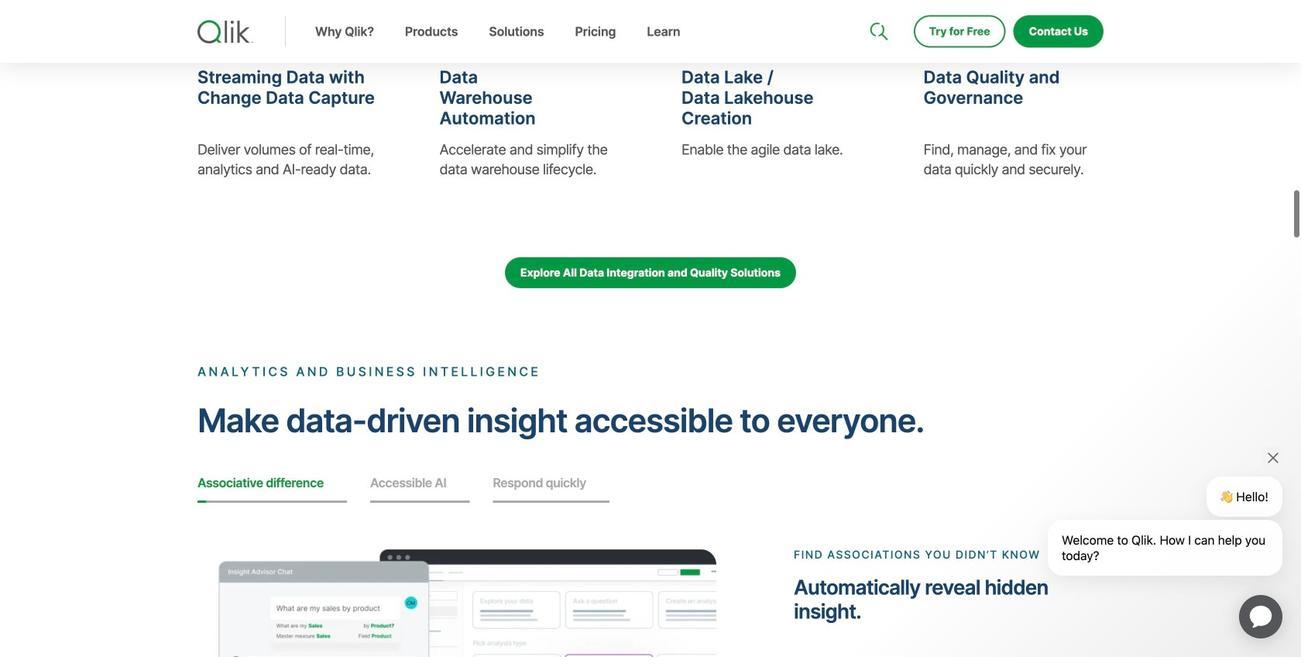 Task type: locate. For each thing, give the bounding box(es) containing it.
streaming data with change data capture icon image
[[198, 7, 235, 44]]

login image
[[1055, 0, 1067, 12]]

support image
[[872, 0, 884, 12]]

application
[[1221, 577, 1302, 657]]

qlik image
[[198, 20, 253, 43]]



Task type: describe. For each thing, give the bounding box(es) containing it.
data quality and governance icon image
[[924, 7, 961, 44]]

data warehouse automation icon image
[[440, 7, 477, 44]]



